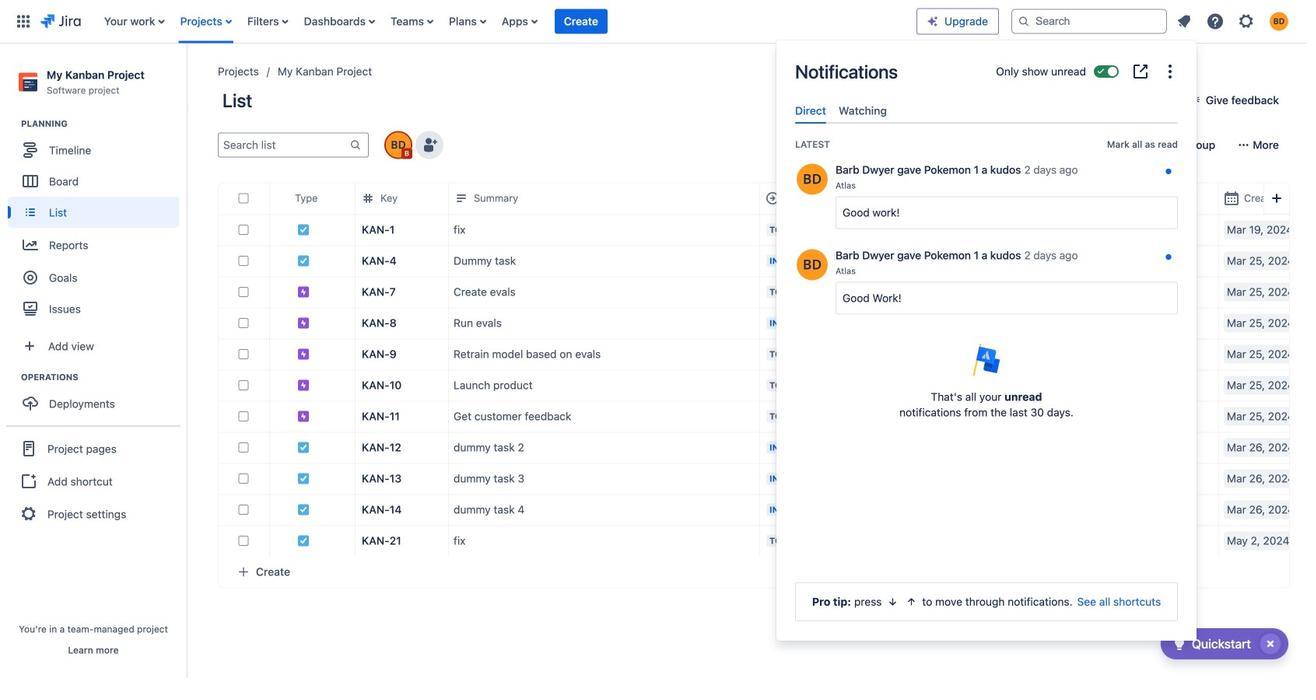 Task type: describe. For each thing, give the bounding box(es) containing it.
help image
[[1206, 12, 1225, 31]]

Search field
[[1012, 9, 1167, 34]]

4 epic image from the top
[[297, 410, 310, 423]]

arrow up image
[[905, 596, 918, 608]]

primary element
[[9, 0, 917, 43]]

cell for task icon
[[993, 494, 1086, 525]]

1 epic image from the top
[[297, 286, 310, 298]]

operations image
[[2, 368, 21, 387]]

notifications image
[[1175, 12, 1194, 31]]

planning image
[[2, 115, 21, 133]]

2 vertical spatial group
[[6, 426, 181, 536]]

cell for second task image from the bottom
[[993, 463, 1086, 494]]

more image
[[1161, 62, 1180, 81]]

2 task image from the top
[[297, 255, 310, 267]]

more information about this user image
[[795, 248, 829, 282]]

heading for operations image group
[[21, 371, 186, 384]]

cell for 1st task image from the bottom of the page
[[993, 525, 1086, 557]]

more information about this user image
[[795, 162, 829, 196]]



Task type: locate. For each thing, give the bounding box(es) containing it.
sidebar element
[[0, 44, 187, 679]]

epic image
[[297, 379, 310, 392]]

group for operations image
[[8, 371, 186, 424]]

1 heading from the top
[[21, 118, 186, 130]]

2 heading from the top
[[21, 371, 186, 384]]

list
[[96, 0, 917, 43], [1170, 7, 1298, 35]]

0 vertical spatial group
[[8, 118, 186, 329]]

arrow down image
[[887, 596, 899, 608]]

0 horizontal spatial list
[[96, 0, 917, 43]]

table
[[219, 183, 1307, 557]]

cell
[[993, 432, 1086, 463], [853, 463, 993, 494], [993, 463, 1086, 494], [993, 494, 1086, 525], [853, 525, 993, 557], [993, 525, 1086, 557]]

0 vertical spatial heading
[[21, 118, 186, 130]]

task image
[[297, 504, 310, 516]]

open notifications in a new tab image
[[1131, 62, 1150, 81]]

epic image
[[297, 286, 310, 298], [297, 317, 310, 329], [297, 348, 310, 360], [297, 410, 310, 423]]

task image
[[297, 224, 310, 236], [297, 255, 310, 267], [297, 441, 310, 454], [297, 473, 310, 485], [297, 535, 310, 547]]

dismiss quickstart image
[[1258, 632, 1283, 657]]

sidebar navigation image
[[170, 62, 204, 93]]

1 vertical spatial group
[[8, 371, 186, 424]]

3 task image from the top
[[297, 441, 310, 454]]

4 task image from the top
[[297, 473, 310, 485]]

cell for 3rd task image from the bottom
[[993, 432, 1086, 463]]

banner
[[0, 0, 1307, 44]]

group for "planning" "image"
[[8, 118, 186, 329]]

search image
[[1018, 15, 1030, 28]]

list item
[[555, 0, 608, 43]]

jira image
[[40, 12, 81, 31], [40, 12, 81, 31]]

heading
[[21, 118, 186, 130], [21, 371, 186, 384]]

heading for "planning" "image" group
[[21, 118, 186, 130]]

None search field
[[1012, 9, 1167, 34]]

5 task image from the top
[[297, 535, 310, 547]]

dialog
[[777, 40, 1197, 641]]

appswitcher icon image
[[14, 12, 33, 31]]

1 vertical spatial heading
[[21, 371, 186, 384]]

2 epic image from the top
[[297, 317, 310, 329]]

3 epic image from the top
[[297, 348, 310, 360]]

settings image
[[1237, 12, 1256, 31]]

goal image
[[23, 271, 37, 285]]

tab list
[[789, 98, 1184, 124]]

Search list field
[[219, 134, 349, 156]]

1 horizontal spatial list
[[1170, 7, 1298, 35]]

group
[[8, 118, 186, 329], [8, 371, 186, 424], [6, 426, 181, 536]]

your profile and settings image
[[1270, 12, 1289, 31]]

1 task image from the top
[[297, 224, 310, 236]]



Task type: vqa. For each thing, say whether or not it's contained in the screenshot.
the left COLUMN HEADER
no



